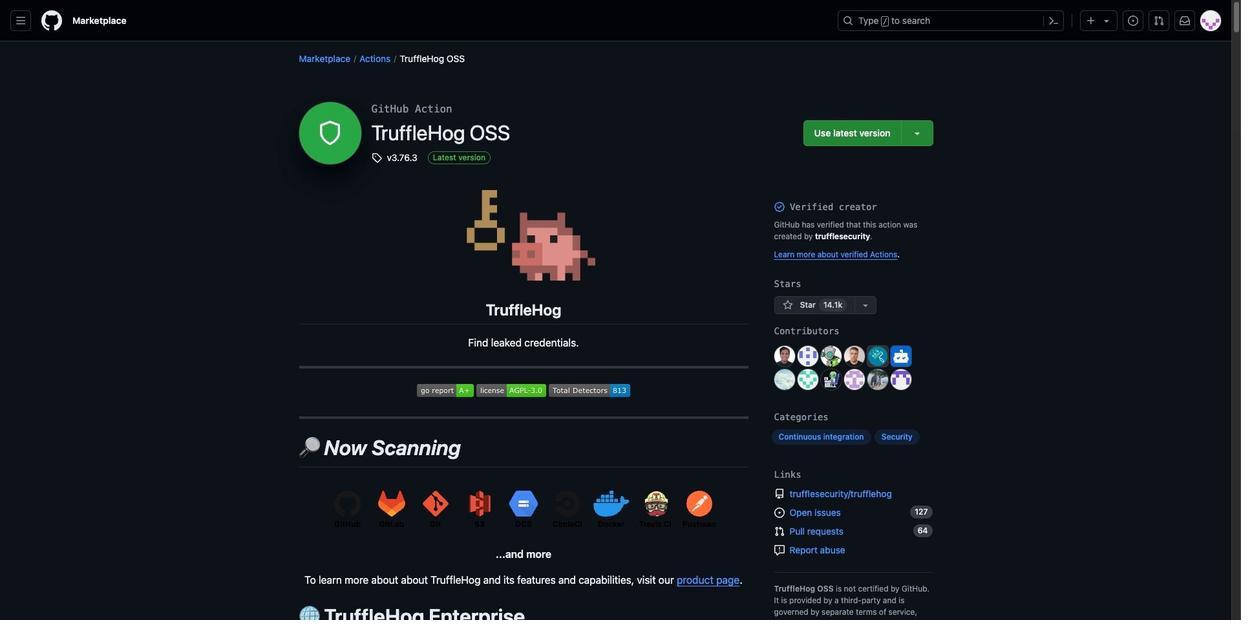 Task type: describe. For each thing, give the bounding box(es) containing it.
14107 users starred this repository element
[[819, 299, 847, 312]]

1 vertical spatial issue opened image
[[775, 508, 785, 518]]

license image
[[477, 384, 547, 397]]

git pull request image
[[1155, 16, 1165, 26]]

@zricethezav image
[[868, 369, 888, 390]]

@roxanne tampus image
[[798, 346, 819, 367]]

add this repository to a list image
[[861, 300, 871, 310]]

@rgmz image
[[891, 369, 912, 390]]

choose a version image
[[912, 128, 923, 138]]

@dependabot image
[[891, 346, 912, 367]]

permalink: :globe_with_meridians: trufflehog enterprise image
[[284, 611, 294, 620]]



Task type: vqa. For each thing, say whether or not it's contained in the screenshot.
GoReleaser Logo
yes



Task type: locate. For each thing, give the bounding box(es) containing it.
1 horizontal spatial issue opened image
[[1129, 16, 1139, 26]]

@dmarquero image
[[798, 369, 819, 390]]

go report card image
[[417, 384, 474, 397]]

homepage image
[[41, 10, 62, 31]]

@lonmarsdev image
[[775, 346, 795, 367]]

verified image
[[775, 202, 785, 212]]

@mcastorina image
[[775, 369, 795, 390]]

issue opened image down repo icon
[[775, 508, 785, 518]]

total detectors image
[[549, 384, 631, 397]]

report image
[[775, 545, 785, 556]]

triangle down image
[[1102, 16, 1112, 26]]

@bill rich image
[[821, 369, 842, 390]]

issue opened image left git pull request image
[[1129, 16, 1139, 26]]

@renovate image
[[868, 346, 888, 367]]

command palette image
[[1049, 16, 1059, 26]]

@ladybug0125 image
[[844, 369, 865, 390]]

repo image
[[775, 489, 785, 499]]

@ahrav image
[[821, 346, 842, 367]]

@dustin decker image
[[844, 346, 865, 367]]

issue opened image
[[1129, 16, 1139, 26], [775, 508, 785, 518]]

you have no unread notifications image
[[1180, 16, 1191, 26]]

0 horizontal spatial issue opened image
[[775, 508, 785, 518]]

tag image
[[372, 152, 382, 163]]

0 vertical spatial issue opened image
[[1129, 16, 1139, 26]]

star image
[[783, 300, 793, 310]]

goreleaser logo image
[[452, 190, 596, 281]]

git pull request image
[[775, 526, 785, 537]]



